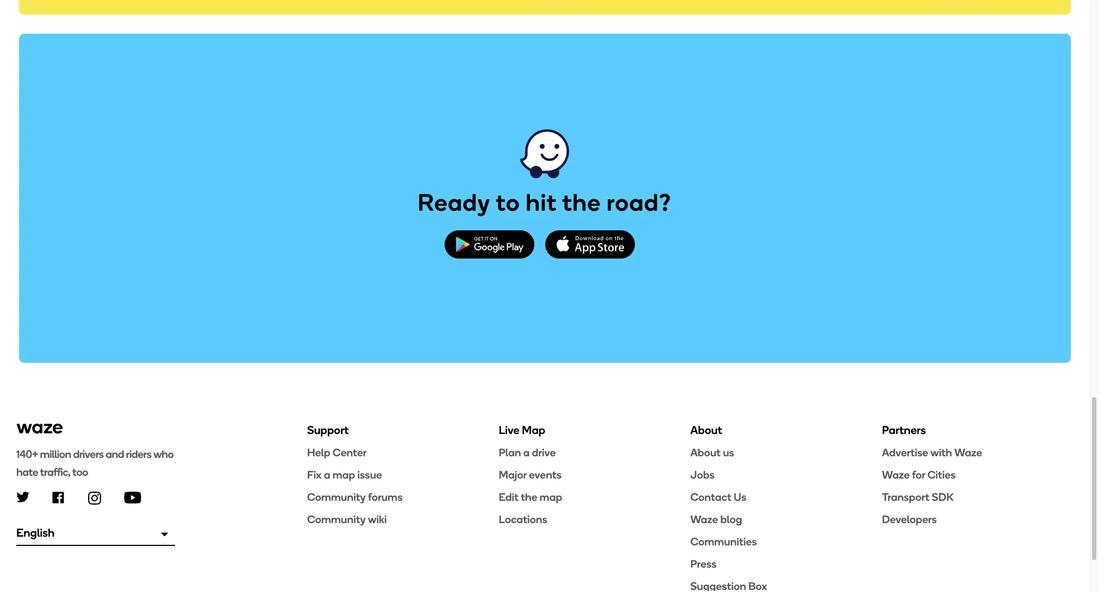 Task type: describe. For each thing, give the bounding box(es) containing it.
communities link
[[691, 535, 883, 550]]

and
[[106, 448, 124, 461]]

ready to hit the road?
[[418, 188, 672, 217]]

help center link
[[307, 446, 499, 460]]

140+
[[16, 448, 38, 461]]

english
[[16, 527, 55, 540]]

community forums
[[307, 491, 403, 504]]

traffic,
[[40, 466, 71, 479]]

jobs
[[691, 469, 715, 482]]

hit
[[526, 188, 558, 217]]

waze for cities
[[883, 469, 957, 482]]

waze for cities link
[[883, 469, 1074, 483]]

who
[[154, 448, 174, 461]]

youtube link
[[124, 492, 141, 504]]

140+ million drivers and riders who hate traffic, too
[[16, 448, 174, 479]]

{{ data.sidebar.logolink.text }} image
[[16, 423, 63, 435]]

sdk
[[932, 491, 954, 504]]

fix
[[307, 469, 322, 482]]

plan a drive link
[[499, 446, 691, 460]]

advertise
[[883, 447, 929, 460]]

instagram link
[[88, 492, 101, 505]]

major
[[499, 469, 527, 482]]

0 horizontal spatial the
[[521, 491, 538, 504]]

for
[[913, 469, 926, 482]]

waze inside advertise with waze "link"
[[955, 447, 983, 460]]

communities
[[691, 536, 757, 549]]

instagram image
[[88, 492, 101, 505]]

twitter link
[[16, 492, 29, 503]]

live
[[499, 424, 520, 437]]

major events link
[[499, 469, 691, 483]]

locations
[[499, 514, 548, 527]]

with
[[931, 447, 953, 460]]

advertise with waze link
[[883, 446, 1074, 460]]

map for the
[[540, 491, 563, 504]]

jobs link
[[691, 469, 883, 483]]

transport sdk
[[883, 491, 954, 504]]

edit the map link
[[499, 491, 691, 505]]

contact us
[[691, 491, 747, 504]]

drive
[[532, 447, 556, 460]]

forums
[[368, 491, 403, 504]]

too
[[72, 466, 88, 479]]

to
[[496, 188, 521, 217]]

twitter image
[[16, 492, 29, 503]]

help
[[307, 447, 331, 460]]

waze blog
[[691, 514, 743, 527]]

community for community forums
[[307, 491, 366, 504]]

blog
[[721, 514, 743, 527]]

community forums link
[[307, 491, 499, 505]]

map for a
[[333, 469, 355, 482]]

waze for waze for cities
[[883, 469, 910, 482]]

advertise with waze
[[883, 447, 983, 460]]

map
[[522, 424, 546, 437]]

riders
[[126, 448, 152, 461]]



Task type: locate. For each thing, give the bounding box(es) containing it.
about up jobs
[[691, 447, 721, 460]]

a right "fix"
[[324, 469, 330, 482]]

fix a map issue
[[307, 469, 382, 482]]

0 horizontal spatial waze
[[691, 514, 719, 527]]

0 vertical spatial about
[[691, 424, 723, 437]]

0 vertical spatial the
[[563, 188, 602, 217]]

2 community from the top
[[307, 514, 366, 527]]

waze up "waze for cities" link
[[955, 447, 983, 460]]

partners
[[883, 424, 927, 437]]

waze down contact
[[691, 514, 719, 527]]

0 horizontal spatial map
[[333, 469, 355, 482]]

about us link
[[691, 446, 883, 460]]

help center
[[307, 447, 367, 460]]

2 horizontal spatial waze
[[955, 447, 983, 460]]

facebook link
[[52, 492, 64, 504]]

plan a drive
[[499, 447, 556, 460]]

drivers
[[73, 448, 104, 461]]

million
[[40, 448, 71, 461]]

community down community forums
[[307, 514, 366, 527]]

a for fix
[[324, 469, 330, 482]]

a inside plan a drive link
[[524, 447, 530, 460]]

0 vertical spatial a
[[524, 447, 530, 460]]

1 vertical spatial about
[[691, 447, 721, 460]]

community wiki
[[307, 514, 387, 527]]

ready
[[418, 188, 491, 217]]

waze inside "waze blog" link
[[691, 514, 719, 527]]

plan
[[499, 447, 521, 460]]

us
[[724, 447, 735, 460]]

1 vertical spatial community
[[307, 514, 366, 527]]

developers
[[883, 514, 938, 527]]

cities
[[928, 469, 957, 482]]

1 vertical spatial map
[[540, 491, 563, 504]]

a inside fix a map issue link
[[324, 469, 330, 482]]

issue
[[358, 469, 382, 482]]

wiki
[[368, 514, 387, 527]]

transport
[[883, 491, 930, 504]]

contact us link
[[691, 491, 883, 505]]

0 vertical spatial waze
[[955, 447, 983, 460]]

1 vertical spatial a
[[324, 469, 330, 482]]

edit the map
[[499, 491, 563, 504]]

community wiki link
[[307, 513, 499, 527]]

center
[[333, 447, 367, 460]]

major events
[[499, 469, 562, 482]]

the right edit
[[521, 491, 538, 504]]

press
[[691, 558, 717, 571]]

about up about us at the right bottom of the page
[[691, 424, 723, 437]]

2 about from the top
[[691, 447, 721, 460]]

1 horizontal spatial the
[[563, 188, 602, 217]]

map down events
[[540, 491, 563, 504]]

a right "plan"
[[524, 447, 530, 460]]

0 horizontal spatial a
[[324, 469, 330, 482]]

the right the hit
[[563, 188, 602, 217]]

0 vertical spatial map
[[333, 469, 355, 482]]

a for plan
[[524, 447, 530, 460]]

waze inside "waze for cities" link
[[883, 469, 910, 482]]

hate
[[16, 466, 38, 479]]

1 vertical spatial the
[[521, 491, 538, 504]]

live map
[[499, 424, 546, 437]]

support
[[307, 424, 349, 437]]

1 horizontal spatial map
[[540, 491, 563, 504]]

waze blog link
[[691, 513, 883, 527]]

facebook image
[[52, 492, 64, 504]]

1 horizontal spatial a
[[524, 447, 530, 460]]

fix a map issue link
[[307, 469, 499, 483]]

press link
[[691, 558, 883, 572]]

a
[[524, 447, 530, 460], [324, 469, 330, 482]]

map inside 'edit the map' link
[[540, 491, 563, 504]]

community
[[307, 491, 366, 504], [307, 514, 366, 527]]

about us
[[691, 447, 735, 460]]

1 about from the top
[[691, 424, 723, 437]]

map inside fix a map issue link
[[333, 469, 355, 482]]

1 vertical spatial waze
[[883, 469, 910, 482]]

developers link
[[883, 513, 1074, 527]]

locations link
[[499, 513, 691, 527]]

the
[[563, 188, 602, 217], [521, 491, 538, 504]]

community for community wiki
[[307, 514, 366, 527]]

transport sdk link
[[883, 491, 1074, 505]]

1 community from the top
[[307, 491, 366, 504]]

us
[[734, 491, 747, 504]]

edit
[[499, 491, 519, 504]]

caret down image
[[161, 529, 168, 540]]

map
[[333, 469, 355, 482], [540, 491, 563, 504]]

1 horizontal spatial waze
[[883, 469, 910, 482]]

community inside community wiki link
[[307, 514, 366, 527]]

about for about
[[691, 424, 723, 437]]

0 vertical spatial community
[[307, 491, 366, 504]]

about
[[691, 424, 723, 437], [691, 447, 721, 460]]

youtube image
[[124, 492, 141, 504]]

road?
[[607, 188, 672, 217]]

english link
[[16, 521, 175, 547]]

2 vertical spatial waze
[[691, 514, 719, 527]]

waze
[[955, 447, 983, 460], [883, 469, 910, 482], [691, 514, 719, 527]]

community down fix a map issue on the left bottom of page
[[307, 491, 366, 504]]

waze for waze blog
[[691, 514, 719, 527]]

waze left for
[[883, 469, 910, 482]]

about for about us
[[691, 447, 721, 460]]

contact
[[691, 491, 732, 504]]

map down center
[[333, 469, 355, 482]]

events
[[529, 469, 562, 482]]

community inside community forums link
[[307, 491, 366, 504]]



Task type: vqa. For each thing, say whether or not it's contained in the screenshot.
at
no



